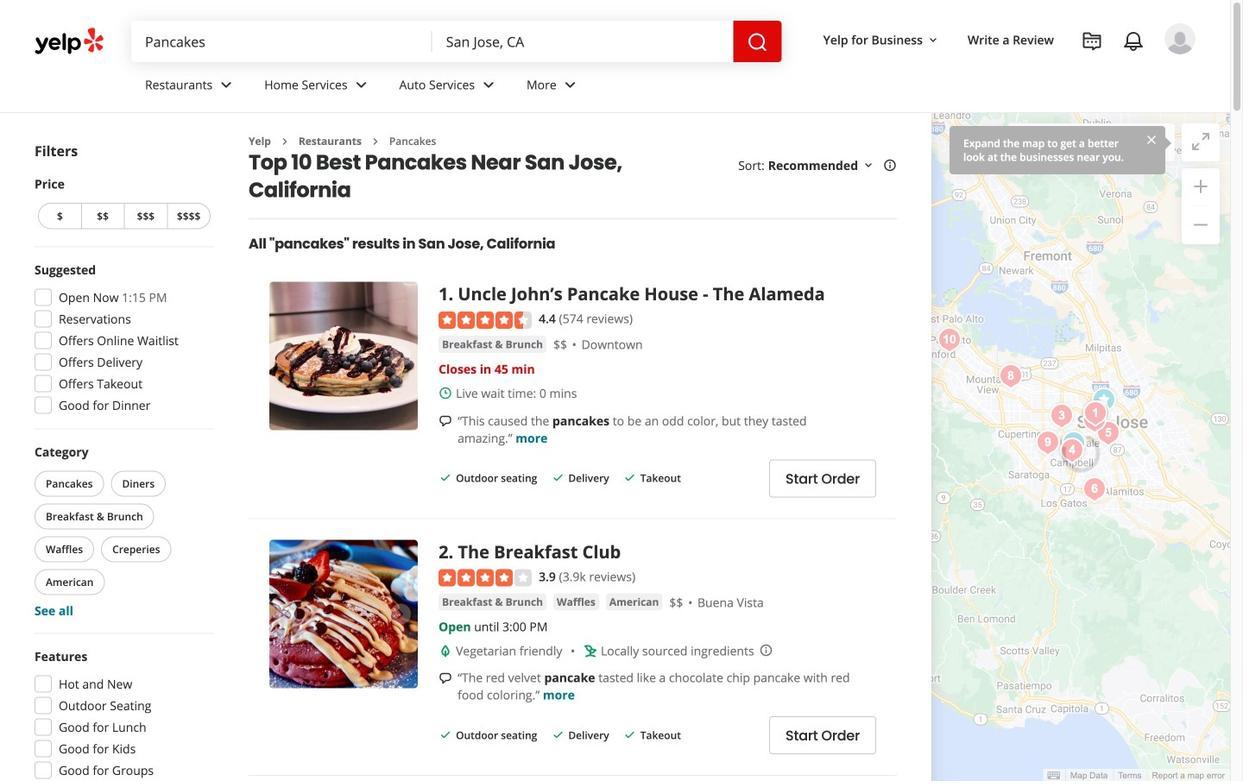 Task type: describe. For each thing, give the bounding box(es) containing it.
the breakfast club image
[[1077, 403, 1112, 438]]

projects image
[[1082, 31, 1102, 52]]

user actions element
[[809, 22, 1220, 128]]

16 chevron down v2 image
[[862, 159, 875, 172]]

3 24 chevron down v2 image from the left
[[478, 75, 499, 95]]

next image for "3.9 star rating" image
[[390, 604, 411, 624]]

next image for 4.4 star rating image
[[390, 346, 411, 366]]

16 checkmark v2 image for 4.4 star rating image
[[439, 471, 452, 485]]

slideshow element for 4.4 star rating image
[[269, 282, 418, 430]]

16 speech v2 image
[[439, 672, 452, 685]]

uncle john's pancake house - the alameda image
[[1078, 396, 1113, 431]]

16 info v2 image
[[883, 159, 897, 172]]

slideshow element for "3.9 star rating" image
[[269, 540, 418, 688]]

none field address, neighborhood, city, state or zip
[[432, 21, 733, 62]]

address, neighborhood, city, state or zip text field
[[432, 21, 733, 62]]

jack's restaurant & bar image
[[1031, 426, 1065, 460]]

2 16 chevron right v2 image from the left
[[369, 134, 382, 148]]

fambrini's cafe image
[[932, 323, 967, 357]]

toast cafe & grill image
[[1091, 416, 1126, 451]]

expand map image
[[1190, 131, 1211, 152]]

4 24 chevron down v2 image from the left
[[560, 75, 581, 95]]

16 clock v2 image
[[439, 386, 452, 400]]

uncle john's pancake house - the alameda image
[[1078, 396, 1113, 431]]

close image
[[1145, 132, 1158, 147]]

business categories element
[[131, 62, 1196, 112]]

search image
[[747, 32, 768, 53]]



Task type: vqa. For each thing, say whether or not it's contained in the screenshot.
We for We had James as our server and he was AMAZING. He came out of the gates very knowledgeable of the drink menu and recommendations for each of us. All of the cocktails we ordered had a WOW element, either dry ice, smoke, or fire was involved. I had the campania ($19) and the Sardinia ($21) which were both light and refreshing.
no



Task type: locate. For each thing, give the bounding box(es) containing it.
notifications image
[[1123, 31, 1144, 52]]

3.9 star rating image
[[439, 569, 532, 587]]

2 slideshow element from the top
[[269, 540, 418, 688]]

1 16 chevron right v2 image from the left
[[278, 134, 292, 148]]

terry t. image
[[1164, 23, 1196, 54]]

1 next image from the top
[[390, 346, 411, 366]]

16 checkmark v2 image for 16 checkmark v2 image associated with 4.4 star rating image
[[551, 471, 565, 485]]

16 locally sourced v2 image
[[583, 644, 597, 658]]

lele cake image
[[1077, 472, 1112, 507]]

None search field
[[131, 21, 782, 62]]

1 none field from the left
[[131, 21, 432, 62]]

hanabusa café image
[[994, 359, 1028, 394]]

2 next image from the top
[[390, 604, 411, 624]]

info icon image
[[759, 643, 773, 657], [759, 643, 773, 657]]

slideshow element
[[269, 282, 418, 430], [269, 540, 418, 688]]

16 chevron right v2 image
[[278, 134, 292, 148], [369, 134, 382, 148]]

16 checkmark v2 image for "3.9 star rating" image 16 checkmark v2 image
[[551, 728, 565, 742]]

ihop image
[[1087, 383, 1121, 418]]

1 vertical spatial previous image
[[276, 604, 297, 624]]

group
[[1182, 168, 1220, 244], [35, 175, 214, 233], [29, 261, 214, 419], [31, 443, 214, 619], [29, 648, 214, 781]]

0 vertical spatial slideshow element
[[269, 282, 418, 430]]

bloom image
[[1044, 399, 1079, 433]]

0 horizontal spatial 16 chevron right v2 image
[[278, 134, 292, 148]]

None field
[[131, 21, 432, 62], [432, 21, 733, 62]]

uncle john's pancake house - winchester image
[[1055, 433, 1089, 468], [1055, 433, 1089, 468]]

next image
[[390, 346, 411, 366], [390, 604, 411, 624]]

1 previous image from the top
[[276, 346, 297, 366]]

2 previous image from the top
[[276, 604, 297, 624]]

cheff che cafe & bar image
[[1081, 396, 1115, 431]]

2 none field from the left
[[432, 21, 733, 62]]

none field things to do, nail salons, plumbers
[[131, 21, 432, 62]]

tooltip
[[950, 126, 1165, 174]]

16 checkmark v2 image
[[439, 471, 452, 485], [623, 471, 637, 485], [439, 728, 452, 742]]

previous image for slideshow element for 4.4 star rating image
[[276, 346, 297, 366]]

previous image
[[276, 346, 297, 366], [276, 604, 297, 624]]

0 vertical spatial previous image
[[276, 346, 297, 366]]

0 vertical spatial next image
[[390, 346, 411, 366]]

1 slideshow element from the top
[[269, 282, 418, 430]]

1 horizontal spatial 16 chevron right v2 image
[[369, 134, 382, 148]]

16 checkmark v2 image for "3.9 star rating" image
[[439, 728, 452, 742]]

map region
[[824, 0, 1243, 781]]

zoom in image
[[1190, 176, 1211, 197]]

1 24 chevron down v2 image from the left
[[216, 75, 237, 95]]

16 speech v2 image
[[439, 414, 452, 428]]

tostadas image
[[1057, 426, 1091, 461]]

16 chevron down v2 image
[[926, 33, 940, 47]]

2 24 chevron down v2 image from the left
[[351, 75, 372, 95]]

zoom out image
[[1190, 214, 1211, 235]]

keyboard shortcuts image
[[1048, 772, 1060, 780]]

things to do, nail salons, plumbers text field
[[131, 21, 432, 62]]

16 checkmark v2 image
[[551, 471, 565, 485], [551, 728, 565, 742], [623, 728, 637, 742]]

4.4 star rating image
[[439, 311, 532, 329]]

previous image for "3.9 star rating" image slideshow element
[[276, 604, 297, 624]]

google image
[[936, 759, 993, 781]]

1 vertical spatial slideshow element
[[269, 540, 418, 688]]

16 vegetarian v2 image
[[439, 644, 452, 658]]

24 chevron down v2 image
[[216, 75, 237, 95], [351, 75, 372, 95], [478, 75, 499, 95], [560, 75, 581, 95]]

1 vertical spatial next image
[[390, 604, 411, 624]]



